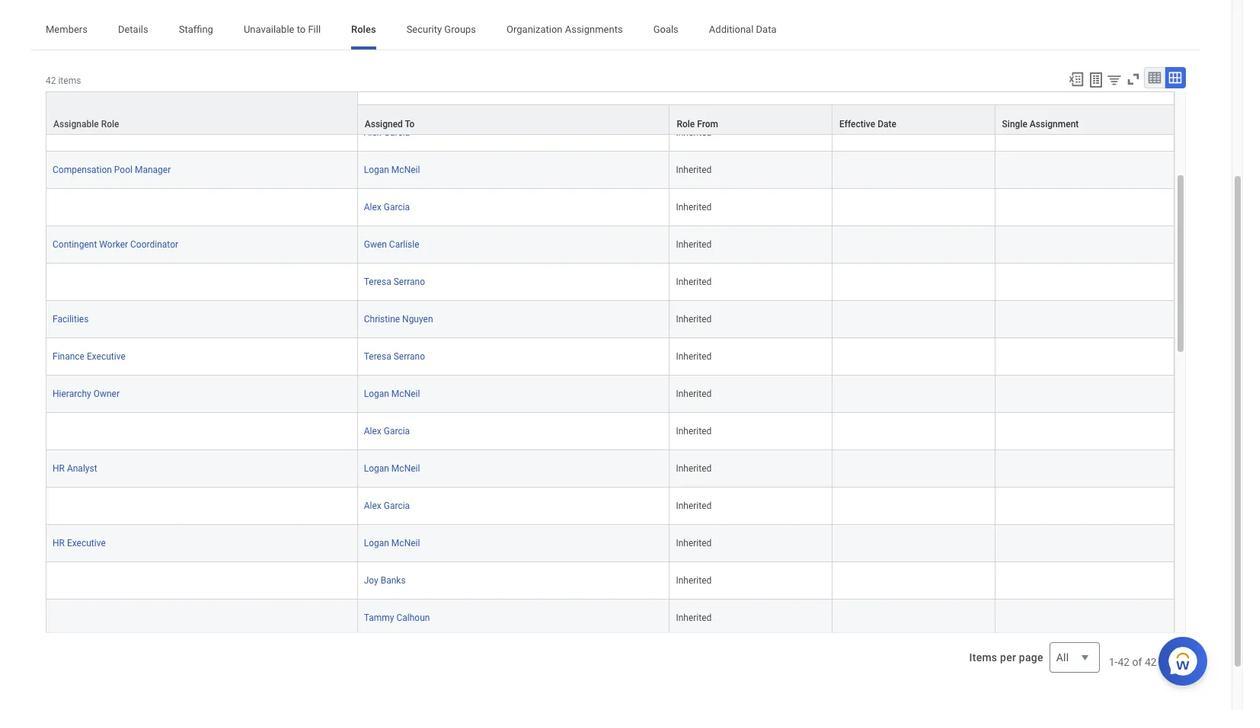 Task type: locate. For each thing, give the bounding box(es) containing it.
hr inside hr executive link
[[53, 538, 65, 548]]

0 vertical spatial items
[[58, 76, 81, 86]]

alex for 4th "alex garcia" link from the top of the page
[[364, 500, 382, 511]]

executive down analyst
[[67, 538, 106, 548]]

15 row from the top
[[46, 562, 1175, 599]]

compensation
[[53, 90, 112, 100], [53, 164, 112, 175]]

0 horizontal spatial 42
[[46, 76, 56, 86]]

compensation pool manager
[[53, 164, 171, 175]]

inherited for compensation partner's the logan mcneil "link"
[[676, 90, 712, 100]]

fullscreen image
[[1126, 71, 1143, 88]]

4 inherited from the top
[[676, 202, 712, 212]]

1 serrano from the top
[[394, 276, 425, 287]]

2 teresa from the top
[[364, 351, 392, 362]]

table image
[[1148, 70, 1163, 86]]

facilities
[[53, 314, 89, 324]]

effective date button
[[833, 105, 995, 134]]

fill
[[308, 24, 321, 35]]

garcia
[[384, 127, 410, 138], [384, 202, 410, 212], [384, 426, 410, 436], [384, 500, 410, 511]]

2 garcia from the top
[[384, 202, 410, 212]]

2 teresa serrano from the top
[[364, 351, 425, 362]]

hierarchy owner
[[53, 388, 120, 399]]

4 mcneil from the top
[[392, 463, 420, 474]]

2 role from the left
[[677, 119, 695, 129]]

logan mcneil link for compensation partner
[[364, 87, 420, 100]]

inherited for gwen carlisle link
[[676, 239, 712, 250]]

13 inherited from the top
[[676, 538, 712, 548]]

8 inherited from the top
[[676, 351, 712, 362]]

groups
[[445, 24, 476, 35]]

items per page
[[970, 651, 1044, 664]]

2 row from the top
[[46, 104, 1175, 135]]

4 alex from the top
[[364, 500, 382, 511]]

contingent
[[53, 239, 97, 250]]

7 inherited from the top
[[676, 314, 712, 324]]

mcneil for compensation pool manager
[[392, 164, 420, 175]]

joy banks
[[364, 575, 406, 586]]

1 logan mcneil link from the top
[[364, 87, 420, 100]]

row
[[46, 77, 1175, 114], [46, 104, 1175, 135], [46, 114, 1175, 151], [46, 151, 1175, 189], [46, 189, 1175, 226], [46, 226, 1175, 263], [46, 263, 1175, 301], [46, 301, 1175, 338], [46, 338, 1175, 375], [46, 375, 1175, 413], [46, 413, 1175, 450], [46, 450, 1175, 487], [46, 487, 1175, 525], [46, 525, 1175, 562], [46, 562, 1175, 599], [46, 599, 1175, 637]]

toolbar
[[1062, 67, 1187, 91]]

4 garcia from the top
[[384, 500, 410, 511]]

manager
[[135, 164, 171, 175]]

teresa serrano down the "christine nguyen"
[[364, 351, 425, 362]]

4 logan mcneil from the top
[[364, 463, 420, 474]]

role
[[101, 119, 119, 129], [677, 119, 695, 129]]

42 left of
[[1118, 656, 1130, 668]]

2 compensation from the top
[[53, 164, 112, 175]]

items up compensation partner link
[[58, 76, 81, 86]]

garcia for 4th "alex garcia" link from the top of the page
[[384, 500, 410, 511]]

per
[[1001, 651, 1017, 664]]

row containing tammy calhoun
[[46, 599, 1175, 637]]

mcneil
[[392, 90, 420, 100], [392, 164, 420, 175], [392, 388, 420, 399], [392, 463, 420, 474], [392, 538, 420, 548]]

teresa serrano
[[364, 276, 425, 287], [364, 351, 425, 362]]

0 vertical spatial serrano
[[394, 276, 425, 287]]

row containing assigned to
[[46, 104, 1175, 135]]

serrano
[[394, 276, 425, 287], [394, 351, 425, 362]]

teresa serrano link down gwen carlisle
[[364, 273, 425, 287]]

cell
[[833, 77, 996, 114], [996, 77, 1175, 114], [46, 114, 358, 151], [833, 114, 996, 151], [996, 114, 1175, 151], [833, 151, 996, 189], [996, 151, 1175, 189], [46, 189, 358, 226], [833, 189, 996, 226], [996, 189, 1175, 226], [833, 226, 996, 263], [996, 226, 1175, 263], [46, 263, 358, 301], [833, 263, 996, 301], [996, 263, 1175, 301], [833, 301, 996, 338], [996, 301, 1175, 338], [833, 338, 996, 375], [996, 338, 1175, 375], [833, 375, 996, 413], [996, 375, 1175, 413], [46, 413, 358, 450], [833, 413, 996, 450], [996, 413, 1175, 450], [833, 450, 996, 487], [996, 450, 1175, 487], [46, 487, 358, 525], [833, 487, 996, 525], [996, 487, 1175, 525], [833, 525, 996, 562], [996, 525, 1175, 562], [46, 562, 358, 599], [833, 562, 996, 599], [996, 562, 1175, 599], [46, 599, 358, 637], [833, 599, 996, 637], [996, 599, 1175, 637]]

role left the from
[[677, 119, 695, 129]]

0 vertical spatial teresa serrano link
[[364, 273, 425, 287]]

1 role from the left
[[101, 119, 119, 129]]

8 row from the top
[[46, 301, 1175, 338]]

security groups
[[407, 24, 476, 35]]

banks
[[381, 575, 406, 586]]

teresa for 1st teresa serrano link
[[364, 276, 392, 287]]

row containing hr analyst
[[46, 450, 1175, 487]]

tammy calhoun link
[[364, 609, 430, 623]]

2 logan mcneil link from the top
[[364, 161, 420, 175]]

9 row from the top
[[46, 338, 1175, 375]]

logan mcneil link for compensation pool manager
[[364, 161, 420, 175]]

14 row from the top
[[46, 525, 1175, 562]]

1 inherited from the top
[[676, 90, 712, 100]]

1 vertical spatial executive
[[67, 538, 106, 548]]

4 row from the top
[[46, 151, 1175, 189]]

4 logan from the top
[[364, 463, 389, 474]]

select to filter grid data image
[[1107, 72, 1123, 88]]

5 row from the top
[[46, 189, 1175, 226]]

details
[[118, 24, 148, 35]]

executive
[[87, 351, 126, 362], [67, 538, 106, 548]]

page
[[1020, 651, 1044, 664]]

teresa serrano link
[[364, 273, 425, 287], [364, 348, 425, 362]]

from
[[698, 119, 719, 129]]

logan for hr executive
[[364, 538, 389, 548]]

3 alex from the top
[[364, 426, 382, 436]]

0 vertical spatial executive
[[87, 351, 126, 362]]

3 alex garcia from the top
[[364, 426, 410, 436]]

inherited for third "alex garcia" link from the bottom
[[676, 202, 712, 212]]

5 logan from the top
[[364, 538, 389, 548]]

assignment
[[1030, 119, 1080, 129]]

1 vertical spatial hr
[[53, 538, 65, 548]]

5 inherited from the top
[[676, 239, 712, 250]]

inherited for the logan mcneil "link" related to hierarchy owner
[[676, 388, 712, 399]]

logan mcneil link
[[364, 87, 420, 100], [364, 161, 420, 175], [364, 385, 420, 399], [364, 460, 420, 474], [364, 535, 420, 548]]

12 inherited from the top
[[676, 500, 712, 511]]

1 horizontal spatial items
[[1160, 656, 1187, 668]]

7 row from the top
[[46, 263, 1175, 301]]

row containing compensation partner
[[46, 77, 1175, 114]]

14 inherited from the top
[[676, 575, 712, 586]]

role from button
[[670, 105, 832, 134]]

1 vertical spatial teresa
[[364, 351, 392, 362]]

1 compensation from the top
[[53, 90, 112, 100]]

1 teresa serrano link from the top
[[364, 273, 425, 287]]

0 vertical spatial teresa serrano
[[364, 276, 425, 287]]

inherited for 2nd "alex garcia" link from the bottom of the page
[[676, 426, 712, 436]]

2 mcneil from the top
[[392, 164, 420, 175]]

3 logan from the top
[[364, 388, 389, 399]]

1 alex garcia from the top
[[364, 127, 410, 138]]

alex garcia for first "alex garcia" link
[[364, 127, 410, 138]]

42
[[46, 76, 56, 86], [1118, 656, 1130, 668], [1146, 656, 1158, 668]]

2 alex garcia from the top
[[364, 202, 410, 212]]

1 alex from the top
[[364, 127, 382, 138]]

assigned
[[365, 119, 403, 129]]

teresa
[[364, 276, 392, 287], [364, 351, 392, 362]]

logan for hr analyst
[[364, 463, 389, 474]]

5 logan mcneil link from the top
[[364, 535, 420, 548]]

teresa for second teresa serrano link
[[364, 351, 392, 362]]

inherited for tammy calhoun link
[[676, 612, 712, 623]]

unavailable to fill
[[244, 24, 321, 35]]

3 garcia from the top
[[384, 426, 410, 436]]

logan
[[364, 90, 389, 100], [364, 164, 389, 175], [364, 388, 389, 399], [364, 463, 389, 474], [364, 538, 389, 548]]

teresa down christine
[[364, 351, 392, 362]]

1 vertical spatial teresa serrano
[[364, 351, 425, 362]]

role down compensation partner
[[101, 119, 119, 129]]

1 garcia from the top
[[384, 127, 410, 138]]

1 teresa from the top
[[364, 276, 392, 287]]

3 logan mcneil link from the top
[[364, 385, 420, 399]]

row containing finance executive
[[46, 338, 1175, 375]]

single assignment
[[1003, 119, 1080, 129]]

42 right of
[[1146, 656, 1158, 668]]

compensation partner
[[53, 90, 144, 100]]

0 vertical spatial hr
[[53, 463, 65, 474]]

teresa down the gwen
[[364, 276, 392, 287]]

christine nguyen link
[[364, 311, 433, 324]]

2 serrano from the top
[[394, 351, 425, 362]]

12 row from the top
[[46, 450, 1175, 487]]

inherited
[[676, 90, 712, 100], [676, 127, 712, 138], [676, 164, 712, 175], [676, 202, 712, 212], [676, 239, 712, 250], [676, 276, 712, 287], [676, 314, 712, 324], [676, 351, 712, 362], [676, 388, 712, 399], [676, 426, 712, 436], [676, 463, 712, 474], [676, 500, 712, 511], [676, 538, 712, 548], [676, 575, 712, 586], [676, 612, 712, 623]]

15 inherited from the top
[[676, 612, 712, 623]]

christine nguyen
[[364, 314, 433, 324]]

3 mcneil from the top
[[392, 388, 420, 399]]

1-42 of 42 items
[[1110, 656, 1187, 668]]

executive up the owner
[[87, 351, 126, 362]]

42 up compensation partner link
[[46, 76, 56, 86]]

2 inherited from the top
[[676, 127, 712, 138]]

2 alex from the top
[[364, 202, 382, 212]]

staffing
[[179, 24, 213, 35]]

row containing compensation pool manager
[[46, 151, 1175, 189]]

0 vertical spatial compensation
[[53, 90, 112, 100]]

row containing joy banks
[[46, 562, 1175, 599]]

items right of
[[1160, 656, 1187, 668]]

teresa serrano for 1st teresa serrano link
[[364, 276, 425, 287]]

2 teresa serrano link from the top
[[364, 348, 425, 362]]

teresa serrano up christine nguyen link on the top left of the page
[[364, 276, 425, 287]]

compensation down "42 items"
[[53, 90, 112, 100]]

compensation left pool
[[53, 164, 112, 175]]

1 horizontal spatial 42
[[1118, 656, 1130, 668]]

4 logan mcneil link from the top
[[364, 460, 420, 474]]

logan mcneil link for hr executive
[[364, 535, 420, 548]]

inherited for the logan mcneil "link" for hr analyst
[[676, 463, 712, 474]]

teresa serrano link down the "christine nguyen"
[[364, 348, 425, 362]]

logan mcneil for hr analyst
[[364, 463, 420, 474]]

2 hr from the top
[[53, 538, 65, 548]]

inherited for hr executive's the logan mcneil "link"
[[676, 538, 712, 548]]

hr inside hr analyst link
[[53, 463, 65, 474]]

10 row from the top
[[46, 375, 1175, 413]]

16 row from the top
[[46, 599, 1175, 637]]

2 logan from the top
[[364, 164, 389, 175]]

1 teresa serrano from the top
[[364, 276, 425, 287]]

1 hr from the top
[[53, 463, 65, 474]]

1 logan from the top
[[364, 90, 389, 100]]

hierarchy owner link
[[53, 385, 120, 399]]

1 vertical spatial serrano
[[394, 351, 425, 362]]

1 mcneil from the top
[[392, 90, 420, 100]]

serrano down nguyen
[[394, 351, 425, 362]]

9 inherited from the top
[[676, 388, 712, 399]]

items
[[970, 651, 998, 664]]

5 logan mcneil from the top
[[364, 538, 420, 548]]

serrano up christine nguyen link on the top left of the page
[[394, 276, 425, 287]]

alex garcia link
[[364, 124, 410, 138], [364, 199, 410, 212], [364, 423, 410, 436], [364, 497, 410, 511]]

single
[[1003, 119, 1028, 129]]

logan mcneil for compensation partner
[[364, 90, 420, 100]]

3 row from the top
[[46, 114, 1175, 151]]

items
[[58, 76, 81, 86], [1160, 656, 1187, 668]]

garcia for 2nd "alex garcia" link from the bottom of the page
[[384, 426, 410, 436]]

logan mcneil link for hierarchy owner
[[364, 385, 420, 399]]

data
[[757, 24, 777, 35]]

1 logan mcneil from the top
[[364, 90, 420, 100]]

1 alex garcia link from the top
[[364, 124, 410, 138]]

1 vertical spatial items
[[1160, 656, 1187, 668]]

tammy
[[364, 612, 394, 623]]

4 alex garcia link from the top
[[364, 497, 410, 511]]

logan mcneil
[[364, 90, 420, 100], [364, 164, 420, 175], [364, 388, 420, 399], [364, 463, 420, 474], [364, 538, 420, 548]]

3 inherited from the top
[[676, 164, 712, 175]]

alex garcia
[[364, 127, 410, 138], [364, 202, 410, 212], [364, 426, 410, 436], [364, 500, 410, 511]]

1 row from the top
[[46, 77, 1175, 114]]

inherited for joy banks link
[[676, 575, 712, 586]]

row containing contingent worker coordinator
[[46, 226, 1175, 263]]

tab list
[[30, 13, 1202, 50]]

6 row from the top
[[46, 226, 1175, 263]]

0 horizontal spatial role
[[101, 119, 119, 129]]

alex for first "alex garcia" link
[[364, 127, 382, 138]]

1 vertical spatial compensation
[[53, 164, 112, 175]]

3 logan mcneil from the top
[[364, 388, 420, 399]]

mcneil for hr executive
[[392, 538, 420, 548]]

11 inherited from the top
[[676, 463, 712, 474]]

5 mcneil from the top
[[392, 538, 420, 548]]

0 vertical spatial teresa
[[364, 276, 392, 287]]

6 inherited from the top
[[676, 276, 712, 287]]

1 horizontal spatial role
[[677, 119, 695, 129]]

2 logan mcneil from the top
[[364, 164, 420, 175]]

4 alex garcia from the top
[[364, 500, 410, 511]]

1 vertical spatial teresa serrano link
[[364, 348, 425, 362]]

serrano for second teresa serrano link
[[394, 351, 425, 362]]

10 inherited from the top
[[676, 426, 712, 436]]

hr
[[53, 463, 65, 474], [53, 538, 65, 548]]



Task type: vqa. For each thing, say whether or not it's contained in the screenshot.
Logan for HR Analyst
yes



Task type: describe. For each thing, give the bounding box(es) containing it.
serrano for 1st teresa serrano link
[[394, 276, 425, 287]]

hr analyst link
[[53, 460, 97, 474]]

export to excel image
[[1069, 71, 1085, 88]]

teresa serrano for second teresa serrano link
[[364, 351, 425, 362]]

inherited for first "alex garcia" link
[[676, 127, 712, 138]]

11 row from the top
[[46, 413, 1175, 450]]

executive for hr executive
[[67, 538, 106, 548]]

facilities link
[[53, 311, 89, 324]]

2 horizontal spatial 42
[[1146, 656, 1158, 668]]

alex garcia for 4th "alex garcia" link from the top of the page
[[364, 500, 410, 511]]

inherited for 4th "alex garcia" link from the top of the page
[[676, 500, 712, 511]]

alex garcia for 2nd "alex garcia" link from the bottom of the page
[[364, 426, 410, 436]]

gwen carlisle link
[[364, 236, 420, 250]]

to
[[405, 119, 415, 129]]

christine
[[364, 314, 400, 324]]

contingent worker coordinator
[[53, 239, 178, 250]]

nguyen
[[402, 314, 433, 324]]

additional
[[709, 24, 754, 35]]

logan mcneil for hierarchy owner
[[364, 388, 420, 399]]

joy
[[364, 575, 379, 586]]

logan mcneil for compensation pool manager
[[364, 164, 420, 175]]

inherited for second teresa serrano link
[[676, 351, 712, 362]]

tammy calhoun
[[364, 612, 430, 623]]

0 horizontal spatial items
[[58, 76, 81, 86]]

export to worksheets image
[[1088, 71, 1106, 90]]

finance executive link
[[53, 348, 126, 362]]

to
[[297, 24, 306, 35]]

role inside popup button
[[677, 119, 695, 129]]

executive for finance executive
[[87, 351, 126, 362]]

garcia for first "alex garcia" link
[[384, 127, 410, 138]]

additional data
[[709, 24, 777, 35]]

row containing hr executive
[[46, 525, 1175, 562]]

contingent worker coordinator link
[[53, 236, 178, 250]]

inherited for the logan mcneil "link" associated with compensation pool manager
[[676, 164, 712, 175]]

logan mcneil link for hr analyst
[[364, 460, 420, 474]]

effective
[[840, 119, 876, 129]]

items inside status
[[1160, 656, 1187, 668]]

carlisle
[[389, 239, 420, 250]]

logan for hierarchy owner
[[364, 388, 389, 399]]

logan for compensation partner
[[364, 90, 389, 100]]

logan for compensation pool manager
[[364, 164, 389, 175]]

gwen
[[364, 239, 387, 250]]

logan mcneil for hr executive
[[364, 538, 420, 548]]

security
[[407, 24, 442, 35]]

organization
[[507, 24, 563, 35]]

mcneil for hierarchy owner
[[392, 388, 420, 399]]

pool
[[114, 164, 133, 175]]

items per page element
[[968, 633, 1100, 682]]

13 row from the top
[[46, 487, 1175, 525]]

3 alex garcia link from the top
[[364, 423, 410, 436]]

assignments
[[565, 24, 623, 35]]

compensation pool manager link
[[53, 161, 171, 175]]

analyst
[[67, 463, 97, 474]]

inherited for christine nguyen link on the top left of the page
[[676, 314, 712, 324]]

owner
[[93, 388, 120, 399]]

joy banks link
[[364, 572, 406, 586]]

mcneil for compensation partner
[[392, 90, 420, 100]]

assignable role button
[[46, 92, 357, 134]]

members
[[46, 24, 88, 35]]

2 alex garcia link from the top
[[364, 199, 410, 212]]

single assignment button
[[996, 105, 1175, 134]]

hr executive
[[53, 538, 106, 548]]

assignable role
[[53, 119, 119, 129]]

row containing teresa serrano
[[46, 263, 1175, 301]]

assigned to button
[[358, 105, 670, 134]]

finance executive
[[53, 351, 126, 362]]

hr executive link
[[53, 535, 106, 548]]

goals
[[654, 24, 679, 35]]

alex for third "alex garcia" link from the bottom
[[364, 202, 382, 212]]

finance
[[53, 351, 85, 362]]

compensation for compensation pool manager
[[53, 164, 112, 175]]

assignable role row
[[46, 91, 1175, 135]]

hr analyst
[[53, 463, 97, 474]]

role inside popup button
[[101, 119, 119, 129]]

unavailable
[[244, 24, 295, 35]]

garcia for third "alex garcia" link from the bottom
[[384, 202, 410, 212]]

coordinator
[[130, 239, 178, 250]]

hr for hr executive
[[53, 538, 65, 548]]

1-42 of 42 items status
[[1110, 654, 1187, 670]]

compensation partner link
[[53, 87, 144, 100]]

row containing facilities
[[46, 301, 1175, 338]]

assigned to
[[365, 119, 415, 129]]

compensation for compensation partner
[[53, 90, 112, 100]]

hr for hr analyst
[[53, 463, 65, 474]]

roles
[[351, 24, 376, 35]]

1-
[[1110, 656, 1118, 668]]

worker
[[99, 239, 128, 250]]

partner
[[114, 90, 144, 100]]

role from
[[677, 119, 719, 129]]

organization assignments
[[507, 24, 623, 35]]

42 items
[[46, 76, 81, 86]]

expand table image
[[1168, 70, 1184, 86]]

of
[[1133, 656, 1143, 668]]

effective date
[[840, 119, 897, 129]]

hierarchy
[[53, 388, 91, 399]]

row containing hierarchy owner
[[46, 375, 1175, 413]]

alex for 2nd "alex garcia" link from the bottom of the page
[[364, 426, 382, 436]]

mcneil for hr analyst
[[392, 463, 420, 474]]

inherited for 1st teresa serrano link
[[676, 276, 712, 287]]

date
[[878, 119, 897, 129]]

gwen carlisle
[[364, 239, 420, 250]]

tab list containing members
[[30, 13, 1202, 50]]

assignable
[[53, 119, 99, 129]]

calhoun
[[397, 612, 430, 623]]

alex garcia for third "alex garcia" link from the bottom
[[364, 202, 410, 212]]



